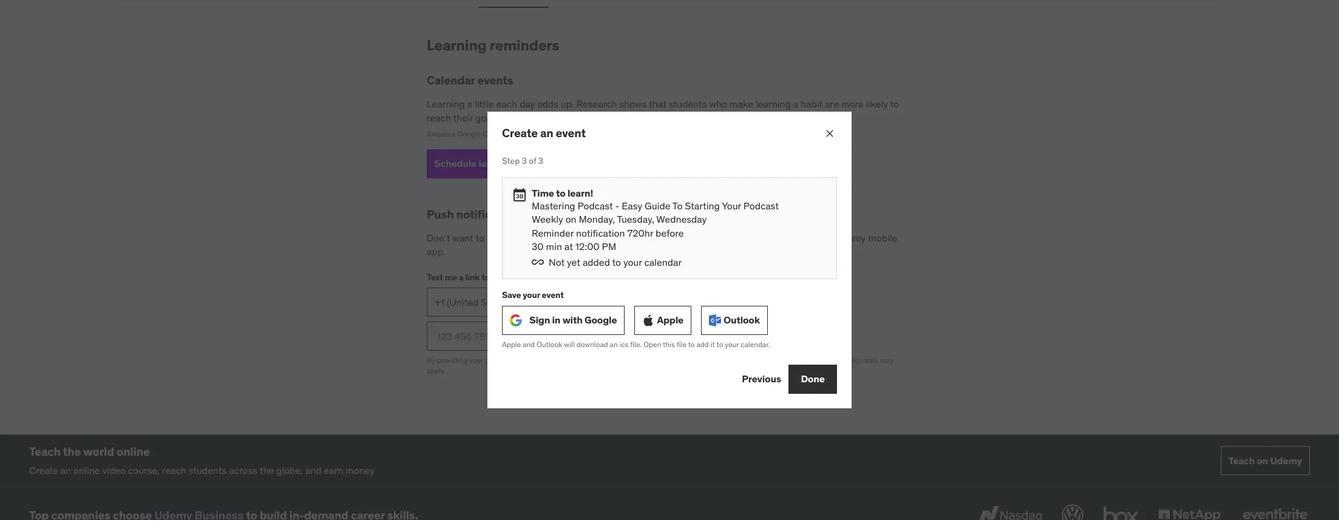 Task type: vqa. For each thing, say whether or not it's contained in the screenshot.
teach for the
yes



Task type: locate. For each thing, give the bounding box(es) containing it.
video
[[102, 464, 126, 476]]

0 horizontal spatial 3
[[522, 156, 527, 166]]

1 horizontal spatial set
[[585, 232, 600, 244]]

automated
[[639, 356, 675, 365]]

set inside learning a little each day adds up. research shows that students who make learning a habit are more likely to reach their goals. set time aside to learn and get reminders using your learning scheduler. requires google calendar, apple calendar, or outlook
[[503, 111, 518, 124]]

more
[[841, 98, 864, 110]]

time
[[532, 187, 554, 199]]

0 horizontal spatial outlook
[[536, 340, 562, 349]]

udemy inside don't want to schedule time blocks? set a learning reminder to get push notifications from the udemy mobile app.
[[835, 232, 866, 244]]

0 horizontal spatial reach
[[162, 464, 186, 476]]

2 vertical spatial get
[[764, 356, 775, 365]]

link
[[465, 272, 480, 283], [743, 356, 754, 365]]

learning up calendar
[[427, 36, 487, 54]]

1 horizontal spatial notifications
[[740, 232, 794, 244]]

google down the their
[[457, 129, 481, 138]]

a down calendar.
[[737, 356, 741, 365]]

time inside don't want to schedule time blocks? set a learning reminder to get push notifications from the udemy mobile app.
[[528, 232, 548, 244]]

box image
[[1100, 502, 1141, 520]]

event for save your event
[[542, 289, 564, 300]]

and down research in the top left of the page
[[603, 111, 619, 124]]

and
[[603, 111, 619, 124], [523, 340, 535, 349], [305, 464, 321, 476]]

an left video
[[61, 464, 71, 476]]

get inside learning a little each day adds up. research shows that students who make learning a habit are more likely to reach their goals. set time aside to learn and get reminders using your learning scheduler. requires google calendar, apple calendar, or outlook
[[621, 111, 636, 124]]

blocks?
[[550, 232, 583, 244]]

event
[[556, 126, 586, 140], [542, 289, 564, 300]]

to right agree
[[569, 356, 575, 365]]

learning up the their
[[427, 98, 465, 110]]

with inside button
[[562, 314, 582, 326]]

an left ics
[[610, 340, 618, 349]]

a right 12:00
[[603, 232, 608, 244]]

students inside teach the world online create an online video course, reach students across the globe, and earn money
[[189, 464, 227, 476]]

notifications up schedule
[[456, 207, 525, 221]]

0 vertical spatial an
[[540, 126, 553, 140]]

outlook up "you"
[[536, 340, 562, 349]]

outlook
[[576, 129, 602, 138], [724, 314, 760, 326], [536, 340, 562, 349]]

1 horizontal spatial an
[[540, 126, 553, 140]]

1 horizontal spatial google
[[585, 314, 617, 326]]

0 horizontal spatial set
[[503, 111, 518, 124]]

time left small image
[[518, 157, 538, 169]]

1 vertical spatial create
[[29, 464, 58, 476]]

don't
[[427, 232, 450, 244]]

your left the phone
[[469, 356, 483, 365]]

0 vertical spatial learning
[[427, 36, 487, 54]]

to up mastering
[[556, 187, 565, 199]]

0 vertical spatial get
[[621, 111, 636, 124]]

1 vertical spatial learning
[[427, 98, 465, 110]]

time down the day
[[520, 111, 540, 124]]

a inside don't want to schedule time blocks? set a learning reminder to get push notifications from the udemy mobile app.
[[603, 232, 608, 244]]

nasdaq image
[[975, 502, 1045, 520]]

a left one-
[[602, 356, 606, 365]]

2 vertical spatial an
[[61, 464, 71, 476]]

get left "push"
[[700, 232, 714, 244]]

shows
[[619, 98, 647, 110]]

learn
[[579, 111, 600, 124]]

1 horizontal spatial teach
[[1228, 454, 1255, 467]]

reminders up events
[[490, 36, 559, 54]]

aside
[[542, 111, 565, 124]]

1 horizontal spatial with
[[722, 356, 736, 365]]

outlook inside learning a little each day adds up. research shows that students who make learning a habit are more likely to reach their goals. set time aside to learn and get reminders using your learning scheduler. requires google calendar, apple calendar, or outlook
[[576, 129, 602, 138]]

0 horizontal spatial get
[[621, 111, 636, 124]]

3 right of
[[538, 156, 543, 166]]

easy
[[622, 200, 642, 212]]

apple up number,
[[502, 340, 521, 349]]

an inside teach the world online create an online video course, reach students across the globe, and earn money
[[61, 464, 71, 476]]

1 horizontal spatial app.
[[777, 356, 791, 365]]

app. inside by providing your phone number, you agree to receive a one-time automated text message with a link to get app. standard messaging rates may apply.
[[777, 356, 791, 365]]

0 vertical spatial download
[[491, 272, 530, 283]]

0 vertical spatial udemy
[[835, 232, 866, 244]]

with right message
[[722, 356, 736, 365]]

students inside learning a little each day adds up. research shows that students who make learning a habit are more likely to reach their goals. set time aside to learn and get reminders using your learning scheduler. requires google calendar, apple calendar, or outlook
[[669, 98, 707, 110]]

1 horizontal spatial reach
[[427, 111, 451, 124]]

reach right course,
[[162, 464, 186, 476]]

the left world
[[63, 444, 81, 459]]

to right file
[[688, 340, 695, 349]]

to
[[890, 98, 899, 110], [567, 111, 576, 124], [556, 187, 565, 199], [476, 232, 484, 244], [689, 232, 697, 244], [612, 256, 621, 268], [481, 272, 490, 283], [688, 340, 695, 349], [717, 340, 723, 349], [569, 356, 575, 365], [756, 356, 763, 365]]

reminders inside learning a little each day adds up. research shows that students who make learning a habit are more likely to reach their goals. set time aside to learn and get reminders using your learning scheduler. requires google calendar, apple calendar, or outlook
[[638, 111, 682, 124]]

1 3 from the left
[[522, 156, 527, 166]]

online down world
[[74, 464, 100, 476]]

send button
[[549, 322, 597, 351]]

2 horizontal spatial get
[[764, 356, 775, 365]]

podcast
[[578, 200, 613, 212], [743, 200, 779, 212]]

0 horizontal spatial an
[[61, 464, 71, 476]]

and up number,
[[523, 340, 535, 349]]

make
[[730, 98, 753, 110]]

app. down don't on the left of page
[[427, 245, 445, 257]]

2 vertical spatial and
[[305, 464, 321, 476]]

download up 'save' in the left bottom of the page
[[491, 272, 530, 283]]

0 vertical spatial app.
[[427, 245, 445, 257]]

0 vertical spatial apple
[[515, 129, 534, 138]]

wednesday
[[656, 213, 707, 225]]

a right "me"
[[459, 272, 463, 283]]

1 horizontal spatial calendar,
[[535, 129, 566, 138]]

learning inside learning a little each day adds up. research shows that students who make learning a habit are more likely to reach their goals. set time aside to learn and get reminders using your learning scheduler. requires google calendar, apple calendar, or outlook
[[427, 98, 465, 110]]

outlook image
[[709, 314, 721, 327]]

requires
[[427, 129, 456, 138]]

app. inside don't want to schedule time blocks? set a learning reminder to get push notifications from the udemy mobile app.
[[427, 245, 445, 257]]

event down aside
[[556, 126, 586, 140]]

outlook right 'outlook' image
[[724, 314, 760, 326]]

adds
[[537, 98, 558, 110]]

outlook down learn
[[576, 129, 602, 138]]

teach
[[29, 444, 61, 459], [1228, 454, 1255, 467]]

on up eventbrite image
[[1257, 454, 1268, 467]]

by
[[427, 356, 435, 365]]

teach left world
[[29, 444, 61, 459]]

1 vertical spatial set
[[585, 232, 600, 244]]

standard
[[793, 356, 823, 365]]

to down up. at top left
[[567, 111, 576, 124]]

0 horizontal spatial create
[[29, 464, 58, 476]]

learning left of
[[479, 157, 516, 169]]

notifications left from at the right
[[740, 232, 794, 244]]

of
[[529, 156, 536, 166]]

1 horizontal spatial reminders
[[638, 111, 682, 124]]

0 vertical spatial students
[[669, 98, 707, 110]]

the right from at the right
[[819, 232, 833, 244]]

1 vertical spatial apple
[[657, 314, 683, 326]]

1 vertical spatial download
[[576, 340, 608, 349]]

0 vertical spatial with
[[562, 314, 582, 326]]

students left across
[[189, 464, 227, 476]]

1 horizontal spatial podcast
[[743, 200, 779, 212]]

0 vertical spatial on
[[565, 213, 576, 225]]

1 horizontal spatial on
[[1257, 454, 1268, 467]]

google inside learning a little each day adds up. research shows that students who make learning a habit are more likely to reach their goals. set time aside to learn and get reminders using your learning scheduler. requires google calendar, apple calendar, or outlook
[[457, 129, 481, 138]]

save your event
[[502, 289, 564, 300]]

on up blocks?
[[565, 213, 576, 225]]

podcast right your
[[743, 200, 779, 212]]

get down "shows" at the top left of the page
[[621, 111, 636, 124]]

1 vertical spatial on
[[1257, 454, 1268, 467]]

learning
[[427, 36, 487, 54], [427, 98, 465, 110]]

teach on udemy
[[1228, 454, 1302, 467]]

time to learn! mastering podcast -  easy guide to starting your podcast weekly on monday, tuesday, wednesday reminder notification 720hr before 30 min at 12:00 pm
[[532, 187, 779, 253]]

0 horizontal spatial google
[[457, 129, 481, 138]]

reminders down that
[[638, 111, 682, 124]]

0 horizontal spatial udemy
[[835, 232, 866, 244]]

apple right apple icon
[[657, 314, 683, 326]]

1 vertical spatial app.
[[777, 356, 791, 365]]

get up 'previous'
[[764, 356, 775, 365]]

1 horizontal spatial get
[[700, 232, 714, 244]]

1 horizontal spatial 3
[[538, 156, 543, 166]]

create
[[502, 126, 538, 140], [29, 464, 58, 476]]

number,
[[507, 356, 533, 365]]

1 learning from the top
[[427, 36, 487, 54]]

text me a link to download the app
[[427, 272, 562, 283]]

download inside create an event dialog
[[576, 340, 608, 349]]

an down aside
[[540, 126, 553, 140]]

0 vertical spatial outlook
[[576, 129, 602, 138]]

schedule learning time button
[[427, 149, 560, 178]]

the
[[819, 232, 833, 244], [532, 272, 545, 283], [63, 444, 81, 459], [260, 464, 274, 476]]

added
[[583, 256, 610, 268]]

calendar, down goals.
[[483, 129, 513, 138]]

reach inside teach the world online create an online video course, reach students across the globe, and earn money
[[162, 464, 186, 476]]

set
[[503, 111, 518, 124], [585, 232, 600, 244]]

0 vertical spatial online
[[117, 444, 150, 459]]

1 vertical spatial with
[[722, 356, 736, 365]]

apple up step 3 of 3
[[515, 129, 534, 138]]

calendar.
[[741, 340, 770, 349]]

1 vertical spatial outlook
[[724, 314, 760, 326]]

link right "me"
[[465, 272, 480, 283]]

0 horizontal spatial notifications
[[456, 207, 525, 221]]

reminders
[[490, 36, 559, 54], [638, 111, 682, 124]]

tuesday,
[[617, 213, 654, 225]]

set down each
[[503, 111, 518, 124]]

2 horizontal spatial an
[[610, 340, 618, 349]]

1 vertical spatial udemy
[[1270, 454, 1302, 467]]

learning down tuesday,
[[610, 232, 645, 244]]

may
[[880, 356, 893, 365]]

previous button
[[735, 365, 788, 394]]

1 horizontal spatial students
[[669, 98, 707, 110]]

set left pm
[[585, 232, 600, 244]]

and inside create an event dialog
[[523, 340, 535, 349]]

1 vertical spatial google
[[585, 314, 617, 326]]

1 vertical spatial event
[[542, 289, 564, 300]]

the inside don't want to schedule time blocks? set a learning reminder to get push notifications from the udemy mobile app.
[[819, 232, 833, 244]]

step
[[502, 156, 520, 166]]

0 vertical spatial reach
[[427, 111, 451, 124]]

outlook button
[[701, 306, 768, 335]]

the left globe,
[[260, 464, 274, 476]]

download up receive
[[576, 340, 608, 349]]

across
[[229, 464, 257, 476]]

who
[[709, 98, 727, 110]]

1 horizontal spatial outlook
[[576, 129, 602, 138]]

your inside by providing your phone number, you agree to receive a one-time automated text message with a link to get app. standard messaging rates may apply.
[[469, 356, 483, 365]]

udemy up eventbrite image
[[1270, 454, 1302, 467]]

1 vertical spatial notifications
[[740, 232, 794, 244]]

0 vertical spatial reminders
[[490, 36, 559, 54]]

google
[[457, 129, 481, 138], [585, 314, 617, 326]]

0 horizontal spatial calendar,
[[483, 129, 513, 138]]

with inside by providing your phone number, you agree to receive a one-time automated text message with a link to get app. standard messaging rates may apply.
[[722, 356, 736, 365]]

text
[[676, 356, 689, 365]]

apple
[[515, 129, 534, 138], [657, 314, 683, 326], [502, 340, 521, 349]]

0 vertical spatial and
[[603, 111, 619, 124]]

podcast up monday,
[[578, 200, 613, 212]]

teach inside teach the world online create an online video course, reach students across the globe, and earn money
[[29, 444, 61, 459]]

an for online
[[61, 464, 71, 476]]

event down "app"
[[542, 289, 564, 300]]

0 horizontal spatial on
[[565, 213, 576, 225]]

google up send at the bottom left
[[585, 314, 617, 326]]

1 vertical spatial reach
[[162, 464, 186, 476]]

yet
[[567, 256, 580, 268]]

time inside the schedule learning time button
[[518, 157, 538, 169]]

0 horizontal spatial with
[[562, 314, 582, 326]]

app. left standard at right bottom
[[777, 356, 791, 365]]

calendar, down aside
[[535, 129, 566, 138]]

reach up requires
[[427, 111, 451, 124]]

create an event dialog
[[487, 112, 852, 408]]

0 horizontal spatial and
[[305, 464, 321, 476]]

calendar
[[427, 73, 475, 88]]

1 horizontal spatial and
[[523, 340, 535, 349]]

0 vertical spatial create
[[502, 126, 538, 140]]

2 horizontal spatial outlook
[[724, 314, 760, 326]]

notification
[[576, 227, 625, 239]]

1 podcast from the left
[[578, 200, 613, 212]]

1 vertical spatial and
[[523, 340, 535, 349]]

using
[[684, 111, 708, 124]]

scheduler.
[[769, 111, 813, 124]]

1 vertical spatial get
[[700, 232, 714, 244]]

0 horizontal spatial online
[[74, 464, 100, 476]]

apple inside button
[[657, 314, 683, 326]]

netapp image
[[1156, 502, 1226, 520]]

1 vertical spatial reminders
[[638, 111, 682, 124]]

1 horizontal spatial create
[[502, 126, 538, 140]]

1 vertical spatial students
[[189, 464, 227, 476]]

goals.
[[475, 111, 501, 124]]

your
[[710, 111, 729, 124], [623, 256, 642, 268], [523, 289, 540, 300], [725, 340, 739, 349], [469, 356, 483, 365]]

push notifications
[[427, 207, 525, 221]]

from
[[796, 232, 816, 244]]

0 horizontal spatial students
[[189, 464, 227, 476]]

2 vertical spatial apple
[[502, 340, 521, 349]]

teach for the
[[29, 444, 61, 459]]

weekly
[[532, 213, 563, 225]]

learning up scheduler.
[[756, 98, 791, 110]]

your
[[722, 200, 741, 212]]

2 horizontal spatial and
[[603, 111, 619, 124]]

0 horizontal spatial teach
[[29, 444, 61, 459]]

time
[[520, 111, 540, 124], [518, 157, 538, 169], [528, 232, 548, 244], [623, 356, 638, 365]]

with up send at the bottom left
[[562, 314, 582, 326]]

0 horizontal spatial app.
[[427, 245, 445, 257]]

2 calendar, from the left
[[535, 129, 566, 138]]

0 vertical spatial google
[[457, 129, 481, 138]]

udemy left mobile
[[835, 232, 866, 244]]

0 vertical spatial set
[[503, 111, 518, 124]]

1 horizontal spatial link
[[743, 356, 754, 365]]

your down who
[[710, 111, 729, 124]]

0 horizontal spatial link
[[465, 272, 480, 283]]

1 vertical spatial link
[[743, 356, 754, 365]]

students up using
[[669, 98, 707, 110]]

0 vertical spatial link
[[465, 272, 480, 283]]

not yet added to your calendar
[[549, 256, 682, 268]]

time down apple and outlook will download an ics file. open this file to add it to your calendar.
[[623, 356, 638, 365]]

your right 'save' in the left bottom of the page
[[523, 289, 540, 300]]

create inside dialog
[[502, 126, 538, 140]]

file.
[[630, 340, 642, 349]]

agree
[[549, 356, 567, 365]]

don't want to schedule time blocks? set a learning reminder to get push notifications from the udemy mobile app.
[[427, 232, 897, 257]]

time down the weekly
[[528, 232, 548, 244]]

3 left of
[[522, 156, 527, 166]]

notifications inside don't want to schedule time blocks? set a learning reminder to get push notifications from the udemy mobile app.
[[740, 232, 794, 244]]

link down calendar.
[[743, 356, 754, 365]]

1 horizontal spatial download
[[576, 340, 608, 349]]

teach up eventbrite image
[[1228, 454, 1255, 467]]

2 podcast from the left
[[743, 200, 779, 212]]

online up course,
[[117, 444, 150, 459]]

up.
[[561, 98, 574, 110]]

2 learning from the top
[[427, 98, 465, 110]]

online
[[117, 444, 150, 459], [74, 464, 100, 476]]

1 horizontal spatial udemy
[[1270, 454, 1302, 467]]

your down the 720hr
[[623, 256, 642, 268]]

to right likely
[[890, 98, 899, 110]]

outlook inside button
[[724, 314, 760, 326]]

0 horizontal spatial podcast
[[578, 200, 613, 212]]

calendar events
[[427, 73, 513, 88]]

and left earn
[[305, 464, 321, 476]]

volkswagen image
[[1059, 502, 1086, 520]]

1 vertical spatial an
[[610, 340, 618, 349]]

0 vertical spatial event
[[556, 126, 586, 140]]

want
[[452, 232, 473, 244]]



Task type: describe. For each thing, give the bounding box(es) containing it.
0 vertical spatial notifications
[[456, 207, 525, 221]]

2 3 from the left
[[538, 156, 543, 166]]

file
[[677, 340, 686, 349]]

to down calendar.
[[756, 356, 763, 365]]

their
[[453, 111, 473, 124]]

world
[[83, 444, 114, 459]]

money
[[346, 464, 375, 476]]

learning down make
[[731, 111, 766, 124]]

apple and outlook will download an ics file. open this file to add it to your calendar.
[[502, 340, 770, 349]]

students for online
[[189, 464, 227, 476]]

learning for learning a little each day adds up. research shows that students who make learning a habit are more likely to reach their goals. set time aside to learn and get reminders using your learning scheduler. requires google calendar, apple calendar, or outlook
[[427, 98, 465, 110]]

receive
[[577, 356, 601, 365]]

to right the it
[[717, 340, 723, 349]]

set inside don't want to schedule time blocks? set a learning reminder to get push notifications from the udemy mobile app.
[[585, 232, 600, 244]]

mobile
[[868, 232, 897, 244]]

habit
[[801, 98, 823, 110]]

pm
[[602, 240, 616, 253]]

a up scheduler.
[[793, 98, 798, 110]]

one-
[[608, 356, 623, 365]]

create an event
[[502, 126, 586, 140]]

save
[[502, 289, 521, 300]]

likely
[[866, 98, 888, 110]]

done
[[801, 373, 825, 385]]

0 horizontal spatial reminders
[[490, 36, 559, 54]]

calendar
[[644, 256, 682, 268]]

day
[[520, 98, 535, 110]]

step 3 of 3
[[502, 156, 543, 166]]

mastering
[[532, 200, 575, 212]]

open
[[644, 340, 661, 349]]

this
[[663, 340, 675, 349]]

will
[[564, 340, 575, 349]]

monday,
[[579, 213, 615, 225]]

guide
[[645, 200, 670, 212]]

google image
[[510, 314, 522, 327]]

google inside sign in with google button
[[585, 314, 617, 326]]

earn
[[324, 464, 343, 476]]

link inside by providing your phone number, you agree to receive a one-time automated text message with a link to get app. standard messaging rates may apply.
[[743, 356, 754, 365]]

to
[[672, 200, 682, 212]]

time inside by providing your phone number, you agree to receive a one-time automated text message with a link to get app. standard messaging rates may apply.
[[623, 356, 638, 365]]

students for each
[[669, 98, 707, 110]]

learning inside don't want to schedule time blocks? set a learning reminder to get push notifications from the udemy mobile app.
[[610, 232, 645, 244]]

events
[[477, 73, 513, 88]]

123 456 7890 text field
[[427, 322, 549, 351]]

push
[[717, 232, 738, 244]]

and inside teach the world online create an online video course, reach students across the globe, and earn money
[[305, 464, 321, 476]]

before
[[656, 227, 684, 239]]

reach inside learning a little each day adds up. research shows that students who make learning a habit are more likely to reach their goals. set time aside to learn and get reminders using your learning scheduler. requires google calendar, apple calendar, or outlook
[[427, 111, 451, 124]]

little
[[475, 98, 494, 110]]

globe,
[[276, 464, 303, 476]]

and inside learning a little each day adds up. research shows that students who make learning a habit are more likely to reach their goals. set time aside to learn and get reminders using your learning scheduler. requires google calendar, apple calendar, or outlook
[[603, 111, 619, 124]]

in
[[552, 314, 560, 326]]

1 vertical spatial online
[[74, 464, 100, 476]]

apple inside learning a little each day adds up. research shows that students who make learning a habit are more likely to reach their goals. set time aside to learn and get reminders using your learning scheduler. requires google calendar, apple calendar, or outlook
[[515, 129, 534, 138]]

not
[[549, 256, 565, 268]]

learning reminders
[[427, 36, 559, 54]]

you
[[535, 356, 547, 365]]

to down wednesday
[[689, 232, 697, 244]]

text
[[427, 272, 443, 283]]

to right want
[[476, 232, 484, 244]]

that
[[649, 98, 666, 110]]

message
[[691, 356, 720, 365]]

messaging
[[824, 356, 860, 365]]

to down pm
[[612, 256, 621, 268]]

create inside teach the world online create an online video course, reach students across the globe, and earn money
[[29, 464, 58, 476]]

app
[[547, 272, 562, 283]]

-
[[615, 200, 619, 212]]

time inside learning a little each day adds up. research shows that students who make learning a habit are more likely to reach their goals. set time aside to learn and get reminders using your learning scheduler. requires google calendar, apple calendar, or outlook
[[520, 111, 540, 124]]

ics
[[619, 340, 629, 349]]

small image
[[541, 158, 553, 170]]

apply.
[[427, 366, 446, 375]]

an for will
[[610, 340, 618, 349]]

small image
[[532, 256, 544, 268]]

teach the world online create an online video course, reach students across the globe, and earn money
[[29, 444, 375, 476]]

teach for on
[[1228, 454, 1255, 467]]

or
[[568, 129, 574, 138]]

2 vertical spatial outlook
[[536, 340, 562, 349]]

learn!
[[568, 187, 593, 199]]

by providing your phone number, you agree to receive a one-time automated text message with a link to get app. standard messaging rates may apply.
[[427, 356, 893, 375]]

reminder
[[532, 227, 574, 239]]

30
[[532, 240, 544, 253]]

sign
[[529, 314, 550, 326]]

reminder
[[647, 232, 686, 244]]

apple for apple
[[657, 314, 683, 326]]

a left the little
[[467, 98, 472, 110]]

schedule learning time
[[434, 157, 538, 169]]

providing
[[437, 356, 467, 365]]

your inside learning a little each day adds up. research shows that students who make learning a habit are more likely to reach their goals. set time aside to learn and get reminders using your learning scheduler. requires google calendar, apple calendar, or outlook
[[710, 111, 729, 124]]

eventbrite image
[[1240, 502, 1310, 520]]

720hr
[[627, 227, 653, 239]]

apple image
[[642, 314, 655, 327]]

done button
[[788, 365, 837, 394]]

learning inside button
[[479, 157, 516, 169]]

schedule
[[487, 232, 526, 244]]

send
[[561, 330, 585, 342]]

apple button
[[635, 306, 691, 335]]

to inside time to learn! mastering podcast -  easy guide to starting your podcast weekly on monday, tuesday, wednesday reminder notification 720hr before 30 min at 12:00 pm
[[556, 187, 565, 199]]

1 calendar, from the left
[[483, 129, 513, 138]]

previous
[[742, 373, 781, 385]]

event for create an event
[[556, 126, 586, 140]]

medium image
[[512, 187, 527, 202]]

learning for learning reminders
[[427, 36, 487, 54]]

schedule
[[434, 157, 477, 169]]

the down small icon
[[532, 272, 545, 283]]

push
[[427, 207, 454, 221]]

close modal image
[[824, 128, 836, 140]]

get inside don't want to schedule time blocks? set a learning reminder to get push notifications from the udemy mobile app.
[[700, 232, 714, 244]]

get inside by providing your phone number, you agree to receive a one-time automated text message with a link to get app. standard messaging rates may apply.
[[764, 356, 775, 365]]

phone
[[485, 356, 505, 365]]

starting
[[685, 200, 720, 212]]

at
[[564, 240, 573, 253]]

to right "me"
[[481, 272, 490, 283]]

research
[[576, 98, 617, 110]]

apple for apple and outlook will download an ics file. open this file to add it to your calendar.
[[502, 340, 521, 349]]

1 horizontal spatial online
[[117, 444, 150, 459]]

on inside time to learn! mastering podcast -  easy guide to starting your podcast weekly on monday, tuesday, wednesday reminder notification 720hr before 30 min at 12:00 pm
[[565, 213, 576, 225]]

your right the it
[[725, 340, 739, 349]]

learning a little each day adds up. research shows that students who make learning a habit are more likely to reach their goals. set time aside to learn and get reminders using your learning scheduler. requires google calendar, apple calendar, or outlook
[[427, 98, 899, 138]]

sign in with google
[[529, 314, 617, 326]]

0 horizontal spatial download
[[491, 272, 530, 283]]



